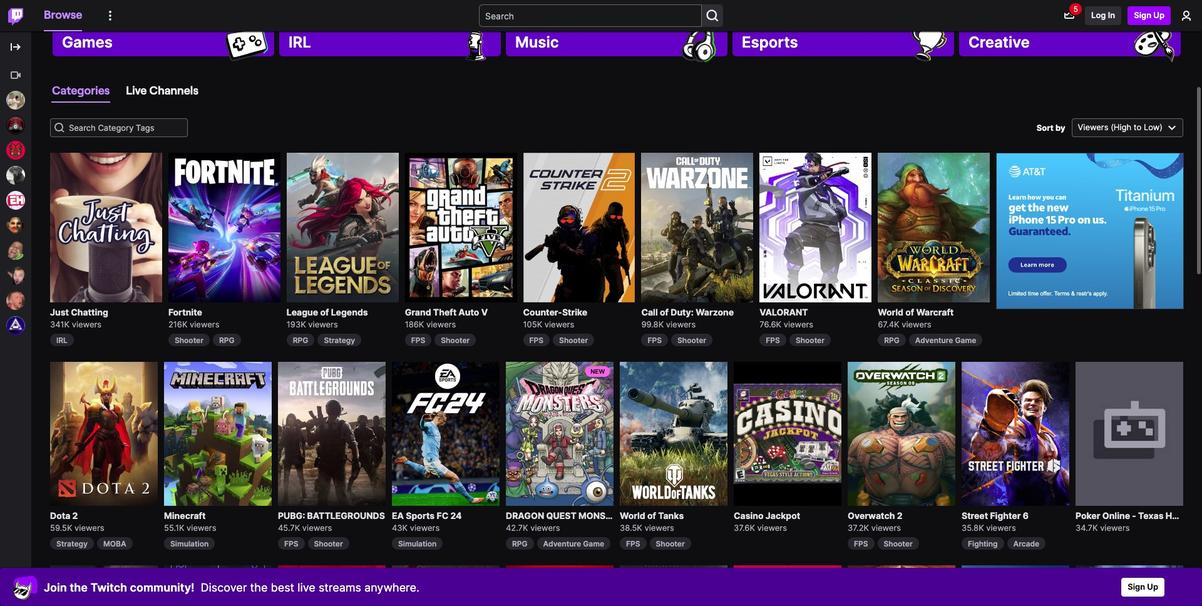 Task type: describe. For each thing, give the bounding box(es) containing it.
ea sports fc online cover image image
[[620, 566, 728, 606]]

valorant
[[760, 307, 809, 318]]

fortnite cover image image
[[168, 153, 281, 303]]

call of duty: warzone cover image image
[[642, 153, 754, 303]]

creative icon image
[[1135, 22, 1175, 63]]

anywhere.
[[365, 581, 420, 594]]

37.6k viewers link
[[734, 523, 788, 533]]

dota 2 cover image image
[[50, 362, 158, 506]]

dota
[[50, 510, 70, 521]]

esports icon image
[[910, 23, 949, 62]]

browse
[[44, 8, 82, 21]]

moba button
[[97, 538, 133, 550]]

59.5k viewers link
[[50, 523, 104, 533]]

valorant link
[[760, 306, 872, 319]]

grand
[[405, 307, 431, 318]]

community!
[[130, 581, 195, 594]]

casino jackpot cover image image
[[734, 362, 842, 506]]

best
[[271, 581, 295, 594]]

43k
[[392, 523, 408, 533]]

channels
[[149, 83, 199, 97]]

world of tanks cover image image
[[620, 362, 728, 506]]

in
[[1109, 10, 1116, 20]]

coolcat image
[[13, 575, 38, 600]]

lethal company cover image image
[[506, 566, 614, 606]]

Search Input search field
[[479, 4, 702, 27]]

minecraft cover image image
[[164, 362, 272, 506]]

24
[[451, 510, 462, 521]]

pubg: battlegrounds cover image image
[[278, 362, 386, 506]]

dota 2 link
[[50, 509, 158, 522]]

sort by
[[1037, 123, 1066, 133]]

fps for counter-
[[530, 336, 544, 345]]

viewers inside grand theft auto v 186k viewers
[[427, 319, 456, 329]]

prince
[[674, 510, 702, 521]]

new
[[591, 369, 605, 375]]

discover
[[201, 581, 247, 594]]

shooter for counter-strike
[[560, 336, 588, 345]]

by
[[1056, 123, 1066, 133]]

186k viewers link
[[405, 319, 456, 329]]

call
[[642, 307, 658, 318]]

viewers inside dragon quest monsters: the dark prince 42.7k viewers
[[531, 523, 561, 533]]

world for world of warcraft
[[879, 307, 904, 318]]

adventure game for monsters:
[[544, 540, 605, 549]]

-
[[1133, 510, 1137, 521]]

simulation button for 55.1k
[[164, 538, 215, 550]]

viewers inside just chatting 341k viewers
[[72, 319, 102, 329]]

shooter for valorant
[[796, 336, 825, 345]]

fps button for overwatch
[[848, 538, 875, 550]]

overwatch 2 cover image image
[[848, 362, 956, 506]]

simulation for sports
[[398, 540, 437, 549]]

34.7k viewers link
[[1076, 523, 1131, 533]]

6
[[1024, 510, 1029, 521]]

shooter for call of duty: warzone
[[678, 336, 707, 345]]

elajjaz image
[[6, 266, 25, 285]]

1 vertical spatial sign up button
[[1122, 578, 1165, 597]]

jokerdtv image
[[6, 216, 25, 235]]

fortnite
[[168, 307, 202, 318]]

live
[[298, 581, 316, 594]]

world of tanks 38.5k viewers
[[620, 510, 684, 533]]

67.4k viewers link
[[879, 319, 932, 329]]

viewers inside world of warcraft 67.4k viewers
[[902, 319, 932, 329]]

valorant 76.6k viewers
[[760, 307, 814, 329]]

fortnite 216k viewers
[[168, 307, 220, 329]]

38.5k
[[620, 523, 643, 533]]

moba
[[103, 540, 126, 549]]

0 vertical spatial strategy
[[324, 336, 355, 345]]

aztecross image
[[6, 316, 25, 335]]

viewers inside the pubg: battlegrounds 45.7k viewers
[[303, 523, 332, 533]]

casino jackpot link
[[734, 509, 842, 522]]

irl inside irl button
[[56, 336, 68, 345]]

shooter for overwatch 2
[[884, 540, 913, 549]]

42.7k
[[506, 523, 529, 533]]

the
[[633, 510, 650, 521]]

2 for overwatch 2
[[898, 510, 903, 521]]

online
[[1103, 510, 1131, 521]]

viewers inside league of legends 193k viewers
[[308, 319, 338, 329]]

games
[[62, 33, 113, 51]]

of for warcraft
[[906, 307, 915, 318]]

streams
[[319, 581, 361, 594]]

fps button for call
[[642, 334, 669, 347]]

simulation button for sports
[[392, 538, 443, 550]]

341k
[[50, 319, 70, 329]]

ea sports fc 24 link
[[392, 509, 500, 522]]

nmplol image
[[6, 241, 25, 260]]

join the twitch community! discover the best live streams anywhere.
[[44, 581, 420, 594]]

nickeh30 image
[[6, 191, 25, 210]]

shooter down 216k viewers link
[[175, 336, 204, 345]]

call of duty: warzone link
[[642, 306, 754, 319]]

quest
[[547, 510, 577, 521]]

game for warcraft
[[956, 336, 977, 345]]

league of legends link
[[287, 306, 399, 319]]

the day before cover image image
[[50, 566, 158, 606]]

216k viewers link
[[168, 319, 220, 329]]

viewers inside poker online - texas holdem 34.7k viewers
[[1101, 523, 1131, 533]]

35.8k viewers link
[[962, 523, 1017, 533]]

apex legends cover image image
[[278, 566, 386, 606]]

0 vertical spatial strategy button
[[318, 334, 362, 347]]

street
[[962, 510, 989, 521]]

dota 2 59.5k viewers
[[50, 510, 104, 533]]

cohhcarnage image
[[6, 116, 25, 135]]

categories
[[52, 83, 110, 97]]

casino jackpot 37.6k viewers
[[734, 510, 801, 533]]

arcade button
[[1008, 538, 1046, 550]]

rpg button for dragon quest monsters: the dark prince
[[506, 538, 534, 550]]

path of exile cover image image
[[392, 566, 500, 606]]

log in
[[1092, 10, 1116, 20]]

43k viewers link
[[392, 523, 440, 533]]

fighting
[[969, 540, 998, 549]]

just chatting cover image image
[[50, 153, 162, 303]]

rpg button down fortnite "link"
[[213, 334, 241, 347]]

strike
[[563, 307, 588, 318]]

shooter button for grand theft auto v
[[435, 334, 476, 347]]

viewers inside minecraft 55.1k viewers
[[187, 523, 216, 533]]

viewers inside world of tanks 38.5k viewers
[[645, 523, 675, 533]]

street fighter 6 35.8k viewers
[[962, 510, 1029, 533]]

Search Category Tags search field
[[50, 119, 188, 137]]

55.1k viewers link
[[164, 523, 216, 533]]

just
[[50, 307, 69, 318]]

grand theft auto v link
[[405, 306, 517, 319]]

pubg:
[[278, 510, 305, 521]]

browse link
[[44, 0, 82, 30]]

creative link
[[960, 22, 1182, 63]]

adventure game button for warcraft
[[910, 334, 983, 347]]

341k viewers link
[[50, 319, 102, 329]]

rpg down fortnite "link"
[[219, 336, 235, 345]]

sign for bottom the sign up button
[[1129, 582, 1146, 592]]

99.8k viewers link
[[642, 319, 696, 329]]

0 horizontal spatial strategy button
[[50, 538, 94, 550]]

fps button for pubg:
[[278, 538, 305, 550]]

up for the sign up button to the top
[[1154, 10, 1165, 20]]

creative
[[969, 33, 1031, 51]]

overwatch
[[848, 510, 896, 521]]

viewers inside street fighter 6 35.8k viewers
[[987, 523, 1017, 533]]

world for world of tanks
[[620, 510, 646, 521]]

world of warcraft cover image image
[[879, 153, 991, 303]]

viewers inside ea sports fc 24 43k viewers
[[410, 523, 440, 533]]

street fighter 6 cover image image
[[962, 362, 1070, 506]]

up for bottom the sign up button
[[1148, 582, 1159, 592]]

poker online - texas holdem 34.7k viewers
[[1076, 510, 1200, 533]]

low)
[[1145, 123, 1163, 133]]

world of tanks link
[[620, 509, 728, 522]]

0 horizontal spatial strategy
[[56, 540, 88, 549]]

shooter button down 216k viewers link
[[168, 334, 210, 347]]

irl link
[[279, 24, 501, 61]]

sign up for bottom the sign up button
[[1129, 582, 1159, 592]]



Task type: locate. For each thing, give the bounding box(es) containing it.
league
[[287, 307, 318, 318]]

fps button down 45.7k on the left bottom of the page
[[278, 538, 305, 550]]

viewers down quest at the bottom left
[[531, 523, 561, 533]]

hearthstone cover image image
[[848, 566, 956, 606]]

1 vertical spatial game
[[583, 540, 605, 549]]

twitch
[[90, 581, 127, 594]]

dragon quest monsters: the dark prince cover image image
[[506, 362, 614, 506]]

adventure game down the warcraft
[[916, 336, 977, 345]]

0 horizontal spatial the
[[70, 581, 88, 594]]

rpg button for league of legends
[[287, 334, 315, 347]]

viewers inside counter-strike 105k viewers
[[545, 319, 575, 329]]

0 vertical spatial adventure
[[916, 336, 954, 345]]

shooter button
[[168, 334, 210, 347], [435, 334, 476, 347], [553, 334, 595, 347], [672, 334, 713, 347], [790, 334, 831, 347], [308, 538, 349, 550], [650, 538, 691, 550], [878, 538, 920, 550]]

live channels link
[[119, 80, 205, 100]]

world of warcraft 67.4k viewers
[[879, 307, 954, 329]]

fps down 99.8k
[[648, 336, 662, 345]]

legends
[[331, 307, 368, 318]]

193k
[[287, 319, 306, 329]]

viewers down jackpot
[[758, 523, 788, 533]]

0 horizontal spatial adventure
[[544, 540, 582, 549]]

counter-strike link
[[524, 306, 636, 319]]

0 horizontal spatial world
[[620, 510, 646, 521]]

grand theft auto v cover image image
[[405, 153, 517, 303]]

viewers down theft
[[427, 319, 456, 329]]

of inside world of tanks 38.5k viewers
[[648, 510, 657, 521]]

fps down 186k
[[411, 336, 426, 345]]

0 vertical spatial game
[[956, 336, 977, 345]]

fps button for world
[[620, 538, 647, 550]]

fps
[[411, 336, 426, 345], [530, 336, 544, 345], [648, 336, 662, 345], [766, 336, 781, 345], [284, 540, 299, 549], [627, 540, 641, 549], [855, 540, 869, 549]]

of for legends
[[320, 307, 329, 318]]

games icon image
[[225, 21, 268, 64]]

of up "99.8k viewers" link at right bottom
[[660, 307, 669, 318]]

sort
[[1037, 123, 1054, 133]]

1 vertical spatial up
[[1148, 582, 1159, 592]]

poker online - texas holdem link
[[1076, 509, 1200, 522]]

simulation button down 55.1k viewers link
[[164, 538, 215, 550]]

2 the from the left
[[250, 581, 268, 594]]

irl right "games icon"
[[289, 33, 311, 51]]

pubg: battlegrounds 45.7k viewers
[[278, 510, 385, 533]]

2 simulation button from the left
[[392, 538, 443, 550]]

0 horizontal spatial adventure game
[[544, 540, 605, 549]]

fps down 76.6k
[[766, 336, 781, 345]]

shooter button down grand theft auto v 186k viewers
[[435, 334, 476, 347]]

viewers inside call of duty: warzone 99.8k viewers
[[667, 319, 696, 329]]

shooter for world of tanks
[[656, 540, 685, 549]]

rpg for league of legends
[[293, 336, 308, 345]]

2 up 37.2k viewers link
[[898, 510, 903, 521]]

fps button down 99.8k
[[642, 334, 669, 347]]

viewers down online at the bottom right
[[1101, 523, 1131, 533]]

counter-
[[524, 307, 563, 318]]

0 horizontal spatial game
[[583, 540, 605, 549]]

viewers down the 'fortnite'
[[190, 319, 220, 329]]

shooter button down strike
[[553, 334, 595, 347]]

viewers down pubg: battlegrounds link
[[303, 523, 332, 533]]

1 horizontal spatial 2
[[898, 510, 903, 521]]

viewers down dota 2 link
[[75, 523, 104, 533]]

2
[[72, 510, 78, 521], [898, 510, 903, 521]]

1 vertical spatial adventure game button
[[537, 538, 611, 550]]

67.4k
[[879, 319, 900, 329]]

rpg
[[219, 336, 235, 345], [293, 336, 308, 345], [885, 336, 900, 345], [513, 540, 528, 549]]

1 horizontal spatial simulation
[[398, 540, 437, 549]]

viewers down league of legends link
[[308, 319, 338, 329]]

viewers down chatting
[[72, 319, 102, 329]]

99.8k
[[642, 319, 664, 329]]

shooter button for valorant
[[790, 334, 831, 347]]

of for tanks
[[648, 510, 657, 521]]

fps button for grand
[[405, 334, 432, 347]]

adventure game down quest at the bottom left
[[544, 540, 605, 549]]

texas
[[1139, 510, 1164, 521]]

0 horizontal spatial 2
[[72, 510, 78, 521]]

live channels
[[126, 83, 199, 97]]

shooter button down overwatch 2 link
[[878, 538, 920, 550]]

fighting button
[[962, 538, 1005, 550]]

viewers
[[72, 319, 102, 329], [190, 319, 220, 329], [308, 319, 338, 329], [427, 319, 456, 329], [545, 319, 575, 329], [667, 319, 696, 329], [784, 319, 814, 329], [902, 319, 932, 329], [75, 523, 104, 533], [187, 523, 216, 533], [303, 523, 332, 533], [410, 523, 440, 533], [531, 523, 561, 533], [645, 523, 675, 533], [758, 523, 788, 533], [872, 523, 902, 533], [987, 523, 1017, 533], [1101, 523, 1131, 533]]

0 horizontal spatial irl
[[56, 336, 68, 345]]

viewers down strike
[[545, 319, 575, 329]]

fps down 37.2k
[[855, 540, 869, 549]]

of inside league of legends 193k viewers
[[320, 307, 329, 318]]

1 simulation from the left
[[170, 540, 209, 549]]

rpg button for world of warcraft
[[879, 334, 907, 347]]

1 horizontal spatial strategy button
[[318, 334, 362, 347]]

0 vertical spatial sign
[[1135, 10, 1152, 20]]

38.5k viewers link
[[620, 523, 675, 533]]

dragon quest monsters: the dark prince 42.7k viewers
[[506, 510, 702, 533]]

teamfight tactics cover image image
[[164, 566, 272, 606]]

viewers inside overwatch 2 37.2k viewers
[[872, 523, 902, 533]]

fps down 45.7k on the left bottom of the page
[[284, 540, 299, 549]]

simulation button down 43k viewers "link"
[[392, 538, 443, 550]]

world
[[879, 307, 904, 318], [620, 510, 646, 521]]

1 vertical spatial sign up
[[1129, 582, 1159, 592]]

the finals cover image image
[[734, 566, 842, 606]]

the right the join
[[70, 581, 88, 594]]

simulation down 43k viewers "link"
[[398, 540, 437, 549]]

2 2 from the left
[[898, 510, 903, 521]]

warcraft
[[917, 307, 954, 318]]

rpg down 193k
[[293, 336, 308, 345]]

auto
[[459, 307, 480, 318]]

0 vertical spatial irl
[[289, 33, 311, 51]]

strategy down 59.5k viewers link
[[56, 540, 88, 549]]

2 for dota 2
[[72, 510, 78, 521]]

viewers down world of warcraft link
[[902, 319, 932, 329]]

fps button for counter-
[[524, 334, 550, 347]]

tab list containing categories
[[50, 78, 1184, 103]]

world inside world of tanks 38.5k viewers
[[620, 510, 646, 521]]

(high
[[1112, 123, 1132, 133]]

log in button
[[1086, 6, 1122, 25]]

new link
[[506, 362, 614, 506]]

monsters:
[[579, 510, 631, 521]]

simulation down 55.1k viewers link
[[170, 540, 209, 549]]

fps for world
[[627, 540, 641, 549]]

0 vertical spatial sign up
[[1135, 10, 1165, 20]]

avatar: frontiers of pandora cover image image
[[962, 566, 1070, 606]]

ea
[[392, 510, 404, 521]]

league of legends 193k viewers
[[287, 307, 368, 329]]

chatting
[[71, 307, 108, 318]]

shooter for pubg: battlegrounds
[[314, 540, 343, 549]]

dead by daylight cover image image
[[1076, 566, 1184, 606]]

adventure game button down quest at the bottom left
[[537, 538, 611, 550]]

0 vertical spatial up
[[1154, 10, 1165, 20]]

0 vertical spatial sign up button
[[1129, 6, 1172, 25]]

0 horizontal spatial simulation
[[170, 540, 209, 549]]

0 horizontal spatial simulation button
[[164, 538, 215, 550]]

dragon
[[506, 510, 545, 521]]

minecraft
[[164, 510, 206, 521]]

sign up
[[1135, 10, 1165, 20], [1129, 582, 1159, 592]]

1 horizontal spatial adventure game button
[[910, 334, 983, 347]]

adventure game button for monsters:
[[537, 538, 611, 550]]

1 vertical spatial sign
[[1129, 582, 1146, 592]]

76.6k viewers link
[[760, 319, 814, 329]]

1 the from the left
[[70, 581, 88, 594]]

arcade
[[1014, 540, 1040, 549]]

shooter down 76.6k viewers link
[[796, 336, 825, 345]]

adventure down quest at the bottom left
[[544, 540, 582, 549]]

1 vertical spatial strategy button
[[50, 538, 94, 550]]

186k
[[405, 319, 424, 329]]

fortnite link
[[168, 306, 281, 319]]

fps for call
[[648, 336, 662, 345]]

adventure for monsters:
[[544, 540, 582, 549]]

fps button down 76.6k
[[760, 334, 787, 347]]

0 vertical spatial world
[[879, 307, 904, 318]]

adventure for warcraft
[[916, 336, 954, 345]]

35.8k
[[962, 523, 985, 533]]

1 2 from the left
[[72, 510, 78, 521]]

1 horizontal spatial irl
[[289, 33, 311, 51]]

fps button down 186k
[[405, 334, 432, 347]]

fps button for valorant
[[760, 334, 787, 347]]

rpg for dragon quest monsters: the dark prince
[[513, 540, 528, 549]]

shooter button for call of duty: warzone
[[672, 334, 713, 347]]

strategy down league of legends 193k viewers
[[324, 336, 355, 345]]

strategy
[[324, 336, 355, 345], [56, 540, 88, 549]]

viewers inside fortnite 216k viewers
[[190, 319, 220, 329]]

strategy button down league of legends 193k viewers
[[318, 334, 362, 347]]

rpg button down 67.4k
[[879, 334, 907, 347]]

up
[[1154, 10, 1165, 20], [1148, 582, 1159, 592]]

ea sports fc 24 43k viewers
[[392, 510, 462, 533]]

viewers down duty:
[[667, 319, 696, 329]]

viewers inside "casino jackpot 37.6k viewers"
[[758, 523, 788, 533]]

1 horizontal spatial adventure
[[916, 336, 954, 345]]

fighter
[[991, 510, 1022, 521]]

2 inside dota 2 59.5k viewers
[[72, 510, 78, 521]]

shooter down overwatch 2 link
[[884, 540, 913, 549]]

1 horizontal spatial game
[[956, 336, 977, 345]]

music link
[[506, 21, 728, 64]]

rpg button down 193k
[[287, 334, 315, 347]]

adventure
[[916, 336, 954, 345], [544, 540, 582, 549]]

strategy button
[[318, 334, 362, 347], [50, 538, 94, 550]]

shooter down grand theft auto v 186k viewers
[[441, 336, 470, 345]]

poker online - texas holdem cover image image
[[1076, 362, 1184, 506]]

2 inside overwatch 2 37.2k viewers
[[898, 510, 903, 521]]

1 vertical spatial world
[[620, 510, 646, 521]]

viewers inside dota 2 59.5k viewers
[[75, 523, 104, 533]]

1 vertical spatial adventure
[[544, 540, 582, 549]]

esports
[[742, 33, 799, 51]]

fps for valorant
[[766, 336, 781, 345]]

viewers down minecraft link
[[187, 523, 216, 533]]

fps button down 38.5k
[[620, 538, 647, 550]]

shooter button down tanks
[[650, 538, 691, 550]]

shooter down 38.5k viewers link
[[656, 540, 685, 549]]

street fighter 6 link
[[962, 509, 1070, 522]]

viewers down overwatch
[[872, 523, 902, 533]]

sign up for the sign up button to the top
[[1135, 10, 1165, 20]]

game down dragon quest monsters: the dark prince 42.7k viewers
[[583, 540, 605, 549]]

adventure down world of warcraft link
[[916, 336, 954, 345]]

59.5k
[[50, 523, 72, 533]]

grand theft auto v 186k viewers
[[405, 307, 488, 329]]

105k
[[524, 319, 543, 329]]

esports link
[[733, 23, 955, 62]]

shooter button for world of tanks
[[650, 538, 691, 550]]

adventure game for warcraft
[[916, 336, 977, 345]]

world up 67.4k
[[879, 307, 904, 318]]

fps button down 37.2k
[[848, 538, 875, 550]]

216k
[[168, 319, 188, 329]]

1 vertical spatial adventure game
[[544, 540, 605, 549]]

1 horizontal spatial adventure game
[[916, 336, 977, 345]]

pubg: battlegrounds link
[[278, 509, 386, 522]]

viewers inside valorant 76.6k viewers
[[784, 319, 814, 329]]

shooter down the pubg: battlegrounds 45.7k viewers
[[314, 540, 343, 549]]

2 simulation from the left
[[398, 540, 437, 549]]

the left best
[[250, 581, 268, 594]]

2 up 59.5k viewers link
[[72, 510, 78, 521]]

105k viewers link
[[524, 319, 575, 329]]

1 horizontal spatial simulation button
[[392, 538, 443, 550]]

rpg for world of warcraft
[[885, 336, 900, 345]]

37.2k
[[848, 523, 870, 533]]

recommended channels group
[[0, 63, 31, 338]]

just chatting link
[[50, 306, 162, 319]]

37.2k viewers link
[[848, 523, 902, 533]]

simulation for 55.1k
[[170, 540, 209, 549]]

to
[[1135, 123, 1142, 133]]

irl button
[[50, 334, 74, 347]]

shooter button for pubg: battlegrounds
[[308, 538, 349, 550]]

irl icon image
[[457, 24, 495, 61]]

ninja image
[[6, 91, 25, 110]]

1 horizontal spatial world
[[879, 307, 904, 318]]

fps down 38.5k
[[627, 540, 641, 549]]

irl inside irl link
[[289, 33, 311, 51]]

of inside call of duty: warzone 99.8k viewers
[[660, 307, 669, 318]]

viewers down fighter
[[987, 523, 1017, 533]]

shooter for grand theft auto v
[[441, 336, 470, 345]]

world up 38.5k
[[620, 510, 646, 521]]

warzone
[[696, 307, 734, 318]]

of up 67.4k viewers link
[[906, 307, 915, 318]]

tab list
[[50, 78, 1184, 103]]

0 vertical spatial adventure game button
[[910, 334, 983, 347]]

fps button
[[405, 334, 432, 347], [524, 334, 550, 347], [642, 334, 669, 347], [760, 334, 787, 347], [278, 538, 305, 550], [620, 538, 647, 550], [848, 538, 875, 550]]

viewers down sports
[[410, 523, 440, 533]]

fps for overwatch
[[855, 540, 869, 549]]

shooter down strike
[[560, 336, 588, 345]]

game down world of warcraft link
[[956, 336, 977, 345]]

quin69 image
[[6, 291, 25, 310]]

1 horizontal spatial strategy
[[324, 336, 355, 345]]

of up 193k viewers link
[[320, 307, 329, 318]]

simulation button
[[164, 538, 215, 550], [392, 538, 443, 550]]

league of legends cover image image
[[287, 153, 399, 303]]

strategy button down 59.5k viewers link
[[50, 538, 94, 550]]

rpg button down 42.7k
[[506, 538, 534, 550]]

of up 38.5k viewers link
[[648, 510, 657, 521]]

34.7k
[[1076, 523, 1099, 533]]

viewers down valorant
[[784, 319, 814, 329]]

rpg down 42.7k
[[513, 540, 528, 549]]

fps button down 105k
[[524, 334, 550, 347]]

tanks
[[659, 510, 684, 521]]

shooter button down 76.6k viewers link
[[790, 334, 831, 347]]

None field
[[50, 119, 188, 137]]

0 horizontal spatial adventure game button
[[537, 538, 611, 550]]

adventure game button down the warcraft
[[910, 334, 983, 347]]

viewers down dark at the right bottom
[[645, 523, 675, 533]]

0 vertical spatial adventure game
[[916, 336, 977, 345]]

fps down 105k
[[530, 336, 544, 345]]

simulation
[[170, 540, 209, 549], [398, 540, 437, 549]]

music icon image
[[678, 21, 722, 64]]

sypherpk image
[[6, 141, 25, 160]]

fps for grand
[[411, 336, 426, 345]]

sign for the sign up button to the top
[[1135, 10, 1152, 20]]

1 vertical spatial strategy
[[56, 540, 88, 549]]

shooter button down call of duty: warzone 99.8k viewers
[[672, 334, 713, 347]]

1 vertical spatial irl
[[56, 336, 68, 345]]

shooter down call of duty: warzone 99.8k viewers
[[678, 336, 707, 345]]

of inside world of warcraft 67.4k viewers
[[906, 307, 915, 318]]

ea sports fc 24 cover image image
[[392, 362, 500, 506]]

graycen image
[[6, 166, 25, 185]]

rpg down 67.4k
[[885, 336, 900, 345]]

shooter button for counter-strike
[[553, 334, 595, 347]]

game for monsters:
[[583, 540, 605, 549]]

valorant cover image image
[[760, 153, 872, 303]]

193k viewers link
[[287, 319, 338, 329]]

casino
[[734, 510, 764, 521]]

irl down 341k
[[56, 336, 68, 345]]

shooter button down the pubg: battlegrounds 45.7k viewers
[[308, 538, 349, 550]]

fps for pubg:
[[284, 540, 299, 549]]

live
[[126, 83, 147, 97]]

dark
[[652, 510, 672, 521]]

1 horizontal spatial the
[[250, 581, 268, 594]]

minecraft 55.1k viewers
[[164, 510, 216, 533]]

1 simulation button from the left
[[164, 538, 215, 550]]

shooter button for overwatch 2
[[878, 538, 920, 550]]

of for duty:
[[660, 307, 669, 318]]

counter-strike cover image image
[[524, 153, 636, 303]]

world inside world of warcraft 67.4k viewers
[[879, 307, 904, 318]]



Task type: vqa. For each thing, say whether or not it's contained in the screenshot.


